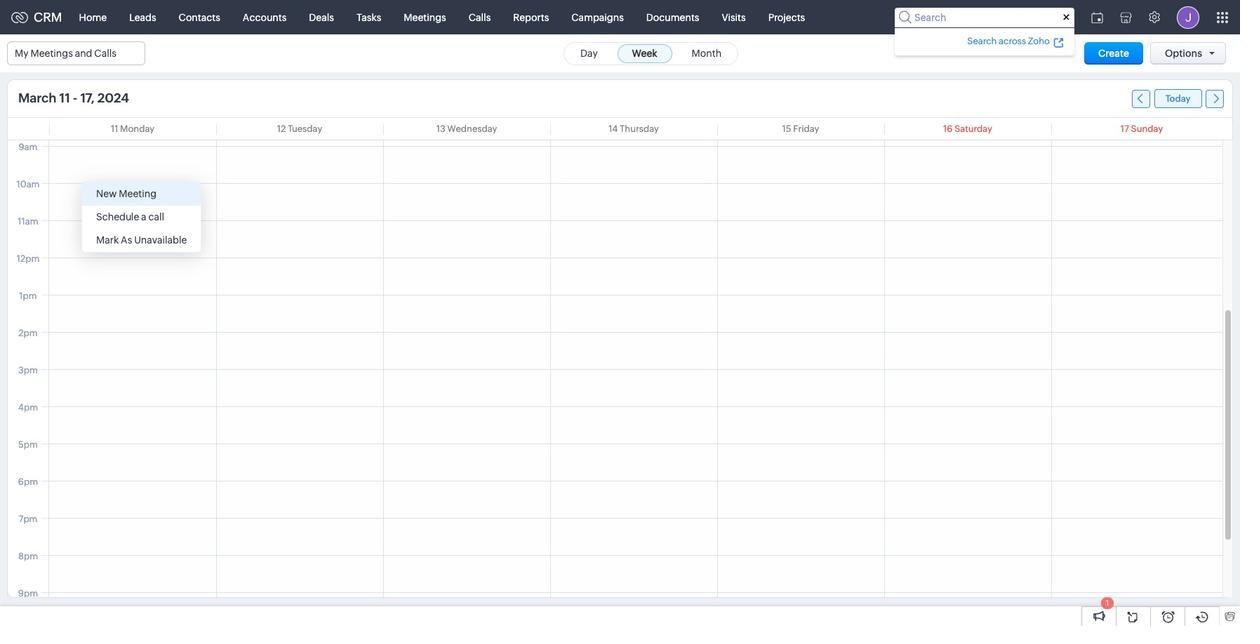 Task type: describe. For each thing, give the bounding box(es) containing it.
deals link
[[298, 0, 345, 34]]

7pm
[[19, 514, 38, 525]]

create menu image
[[1049, 0, 1083, 34]]

5pm
[[18, 440, 38, 450]]

calls link
[[458, 0, 502, 34]]

10am
[[16, 179, 40, 190]]

leads link
[[118, 0, 168, 34]]

13 wednesday
[[437, 124, 497, 134]]

sunday
[[1132, 124, 1164, 134]]

11am
[[18, 216, 38, 227]]

9pm
[[18, 588, 38, 599]]

15 friday
[[783, 124, 820, 134]]

meetings link
[[393, 0, 458, 34]]

tuesday
[[288, 124, 322, 134]]

today
[[1166, 93, 1191, 104]]

day link
[[566, 44, 613, 63]]

month
[[692, 47, 722, 59]]

campaigns
[[572, 12, 624, 23]]

13
[[437, 124, 446, 134]]

1pm
[[19, 291, 37, 301]]

friday
[[794, 124, 820, 134]]

visits link
[[711, 0, 757, 34]]

monday
[[120, 124, 155, 134]]

logo image
[[11, 12, 28, 23]]

search across zoho link
[[966, 33, 1067, 48]]

week
[[632, 47, 658, 59]]

0 horizontal spatial 11
[[59, 91, 70, 105]]

new meeting link
[[82, 183, 201, 206]]

contacts link
[[168, 0, 232, 34]]

march
[[18, 91, 57, 105]]

4pm
[[18, 402, 38, 413]]

schedule
[[96, 211, 139, 223]]

crm link
[[11, 10, 62, 25]]

mark as unavailable link
[[82, 229, 201, 252]]

documents link
[[635, 0, 711, 34]]

crm
[[34, 10, 62, 25]]

thursday
[[620, 124, 659, 134]]

profile element
[[1169, 0, 1208, 34]]

Search field
[[895, 7, 1075, 27]]

accounts link
[[232, 0, 298, 34]]

reports
[[513, 12, 549, 23]]

and
[[75, 48, 92, 59]]

tasks link
[[345, 0, 393, 34]]

my
[[15, 48, 28, 59]]

1 vertical spatial meetings
[[30, 48, 73, 59]]

14
[[609, 124, 618, 134]]

march 11 - 17, 2024
[[18, 91, 129, 105]]

search
[[968, 35, 997, 46]]

meeting
[[119, 188, 157, 199]]

campaigns link
[[561, 0, 635, 34]]



Task type: locate. For each thing, give the bounding box(es) containing it.
day
[[581, 47, 598, 59]]

17 sunday
[[1121, 124, 1164, 134]]

calls
[[469, 12, 491, 23], [94, 48, 116, 59]]

options
[[1166, 48, 1203, 59]]

12pm
[[17, 253, 40, 264]]

0 vertical spatial calls
[[469, 12, 491, 23]]

projects link
[[757, 0, 817, 34]]

1 horizontal spatial calls
[[469, 12, 491, 23]]

today link
[[1155, 89, 1203, 108]]

contacts
[[179, 12, 220, 23]]

calls right and at the top left of page
[[94, 48, 116, 59]]

calls left "reports" link
[[469, 12, 491, 23]]

profile image
[[1178, 6, 1200, 28]]

saturday
[[955, 124, 993, 134]]

1 horizontal spatial 11
[[111, 124, 118, 134]]

calls inside the calls link
[[469, 12, 491, 23]]

8pm
[[18, 551, 38, 562]]

meetings
[[404, 12, 446, 23], [30, 48, 73, 59]]

mark
[[96, 235, 119, 246]]

new meeting
[[96, 188, 157, 199]]

meetings right 'my'
[[30, 48, 73, 59]]

1 vertical spatial 11
[[111, 124, 118, 134]]

16
[[944, 124, 953, 134]]

projects
[[769, 12, 806, 23]]

schedule a call link
[[82, 206, 201, 229]]

tasks
[[357, 12, 381, 23]]

call
[[148, 211, 164, 223]]

1 horizontal spatial meetings
[[404, 12, 446, 23]]

week link
[[618, 44, 672, 63]]

11 left -
[[59, 91, 70, 105]]

a
[[141, 211, 147, 223]]

11 left the 'monday'
[[111, 124, 118, 134]]

zoho
[[1028, 35, 1050, 46]]

15
[[783, 124, 792, 134]]

month link
[[677, 44, 737, 63]]

17,
[[80, 91, 95, 105]]

9am
[[19, 142, 38, 152]]

6pm
[[18, 477, 38, 487]]

wednesday
[[448, 124, 497, 134]]

create
[[1099, 48, 1130, 59]]

0 vertical spatial meetings
[[404, 12, 446, 23]]

11 monday
[[111, 124, 155, 134]]

as
[[121, 235, 132, 246]]

0 horizontal spatial calls
[[94, 48, 116, 59]]

2024
[[97, 91, 129, 105]]

1 vertical spatial calls
[[94, 48, 116, 59]]

17
[[1121, 124, 1130, 134]]

12 tuesday
[[277, 124, 322, 134]]

16 saturday
[[944, 124, 993, 134]]

14 thursday
[[609, 124, 659, 134]]

accounts
[[243, 12, 287, 23]]

leads
[[129, 12, 156, 23]]

unavailable
[[134, 235, 187, 246]]

1
[[1106, 599, 1110, 607]]

deals
[[309, 12, 334, 23]]

calendar image
[[1092, 12, 1104, 23]]

12
[[277, 124, 286, 134]]

meetings left the calls link
[[404, 12, 446, 23]]

mark as unavailable
[[96, 235, 187, 246]]

3pm
[[18, 365, 38, 376]]

my meetings and calls
[[15, 48, 116, 59]]

new
[[96, 188, 117, 199]]

schedule a call
[[96, 211, 164, 223]]

0 horizontal spatial meetings
[[30, 48, 73, 59]]

home
[[79, 12, 107, 23]]

home link
[[68, 0, 118, 34]]

reports link
[[502, 0, 561, 34]]

across
[[999, 35, 1027, 46]]

search across zoho
[[968, 35, 1050, 46]]

11
[[59, 91, 70, 105], [111, 124, 118, 134]]

documents
[[647, 12, 700, 23]]

0 vertical spatial 11
[[59, 91, 70, 105]]

visits
[[722, 12, 746, 23]]

2pm
[[18, 328, 38, 338]]

-
[[73, 91, 78, 105]]



Task type: vqa. For each thing, say whether or not it's contained in the screenshot.
Other Modules field
no



